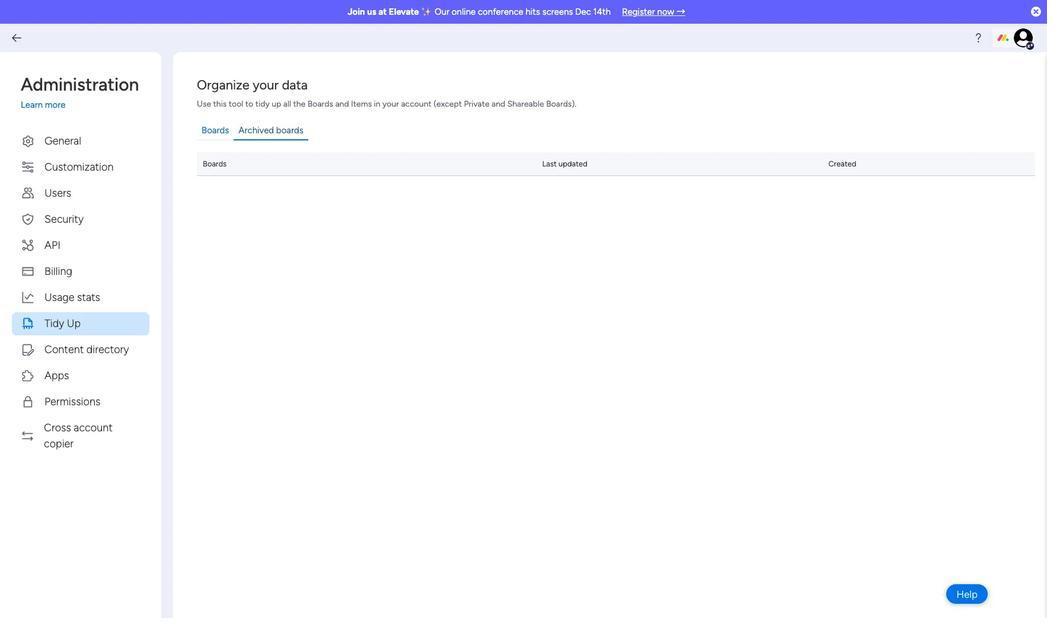 Task type: describe. For each thing, give the bounding box(es) containing it.
elevate
[[389, 7, 419, 17]]

api
[[44, 239, 60, 252]]

organize
[[197, 77, 250, 93]]

account inside "organize your data use this tool to tidy up all the boards and items in your account (except private and shareable boards)."
[[401, 99, 432, 109]]

usage stats
[[44, 291, 100, 304]]

apps button
[[12, 365, 150, 388]]

copier
[[44, 438, 74, 451]]

boards).
[[546, 99, 577, 109]]

users button
[[12, 182, 150, 205]]

account inside 'cross account copier'
[[74, 422, 113, 435]]

use
[[197, 99, 211, 109]]

dec
[[576, 7, 591, 17]]

join us at elevate ✨ our online conference hits screens dec 14th
[[348, 7, 611, 17]]

tool
[[229, 99, 243, 109]]

at
[[379, 7, 387, 17]]

us
[[367, 7, 377, 17]]

cross account copier button
[[12, 417, 150, 456]]

✨
[[421, 7, 433, 17]]

security
[[44, 213, 84, 226]]

cross account copier
[[44, 422, 113, 451]]

register
[[622, 7, 655, 17]]

this
[[213, 99, 227, 109]]

users
[[44, 187, 71, 200]]

customization
[[44, 160, 114, 174]]

learn more link
[[21, 98, 150, 112]]

last
[[543, 159, 557, 168]]

0 vertical spatial your
[[253, 77, 279, 93]]

1 vertical spatial your
[[383, 99, 399, 109]]

tidy
[[256, 99, 270, 109]]

content directory
[[44, 343, 129, 356]]

to
[[246, 99, 253, 109]]

customization button
[[12, 156, 150, 179]]

help image
[[973, 32, 985, 44]]

archived
[[239, 125, 274, 136]]

hits
[[526, 7, 540, 17]]

screens
[[543, 7, 573, 17]]

data
[[282, 77, 308, 93]]

conference
[[478, 7, 524, 17]]

all
[[283, 99, 291, 109]]

→
[[677, 7, 686, 17]]

archived boards link
[[234, 122, 308, 140]]

help button
[[947, 585, 988, 605]]

api button
[[12, 234, 150, 257]]

1 vertical spatial boards
[[202, 125, 229, 136]]

2 and from the left
[[492, 99, 506, 109]]

apps
[[44, 369, 69, 382]]

private
[[464, 99, 490, 109]]

usage
[[44, 291, 74, 304]]

organize your data use this tool to tidy up all the boards and items in your account (except private and shareable boards).
[[197, 77, 577, 109]]

permissions
[[44, 395, 100, 408]]



Task type: vqa. For each thing, say whether or not it's contained in the screenshot.
the Elevate
yes



Task type: locate. For each thing, give the bounding box(es) containing it.
1 and from the left
[[335, 99, 349, 109]]

tidy
[[44, 317, 64, 330]]

0 horizontal spatial account
[[74, 422, 113, 435]]

1 vertical spatial account
[[74, 422, 113, 435]]

boards down this
[[202, 125, 229, 136]]

2 vertical spatial boards
[[203, 159, 227, 168]]

0 horizontal spatial and
[[335, 99, 349, 109]]

up
[[272, 99, 281, 109]]

register now → link
[[622, 7, 686, 17]]

0 vertical spatial account
[[401, 99, 432, 109]]

now
[[658, 7, 675, 17]]

join
[[348, 7, 365, 17]]

content
[[44, 343, 84, 356]]

and left items at left top
[[335, 99, 349, 109]]

security button
[[12, 208, 150, 231]]

general button
[[12, 130, 150, 153]]

archived boards
[[239, 125, 304, 136]]

0 vertical spatial boards
[[308, 99, 333, 109]]

updated
[[559, 159, 588, 168]]

our
[[435, 7, 450, 17]]

cross
[[44, 422, 71, 435]]

your
[[253, 77, 279, 93], [383, 99, 399, 109]]

1 horizontal spatial account
[[401, 99, 432, 109]]

your right in
[[383, 99, 399, 109]]

online
[[452, 7, 476, 17]]

tidy up
[[44, 317, 81, 330]]

last updated
[[543, 159, 588, 168]]

register now →
[[622, 7, 686, 17]]

learn
[[21, 100, 43, 110]]

and right private
[[492, 99, 506, 109]]

usage stats button
[[12, 286, 150, 309]]

directory
[[87, 343, 129, 356]]

jacob simon image
[[1015, 28, 1033, 47]]

administration
[[21, 74, 139, 96]]

boards link
[[197, 122, 234, 140]]

0 horizontal spatial your
[[253, 77, 279, 93]]

(except
[[434, 99, 462, 109]]

14th
[[594, 7, 611, 17]]

created
[[829, 159, 857, 168]]

boards
[[308, 99, 333, 109], [202, 125, 229, 136], [203, 159, 227, 168]]

billing button
[[12, 260, 150, 283]]

up
[[67, 317, 81, 330]]

content directory button
[[12, 338, 150, 362]]

general
[[44, 134, 81, 147]]

account left (except
[[401, 99, 432, 109]]

help
[[957, 589, 978, 601]]

billing
[[44, 265, 72, 278]]

stats
[[77, 291, 100, 304]]

administration learn more
[[21, 74, 139, 110]]

boards inside "organize your data use this tool to tidy up all the boards and items in your account (except private and shareable boards)."
[[308, 99, 333, 109]]

1 horizontal spatial your
[[383, 99, 399, 109]]

the
[[293, 99, 306, 109]]

shareable
[[508, 99, 544, 109]]

items
[[351, 99, 372, 109]]

your up tidy
[[253, 77, 279, 93]]

in
[[374, 99, 381, 109]]

boards right the
[[308, 99, 333, 109]]

account down permissions button
[[74, 422, 113, 435]]

tidy up button
[[12, 312, 150, 335]]

1 horizontal spatial and
[[492, 99, 506, 109]]

and
[[335, 99, 349, 109], [492, 99, 506, 109]]

account
[[401, 99, 432, 109], [74, 422, 113, 435]]

boards down boards link
[[203, 159, 227, 168]]

boards
[[276, 125, 304, 136]]

permissions button
[[12, 391, 150, 414]]

more
[[45, 100, 66, 110]]

back to workspace image
[[11, 32, 23, 44]]



